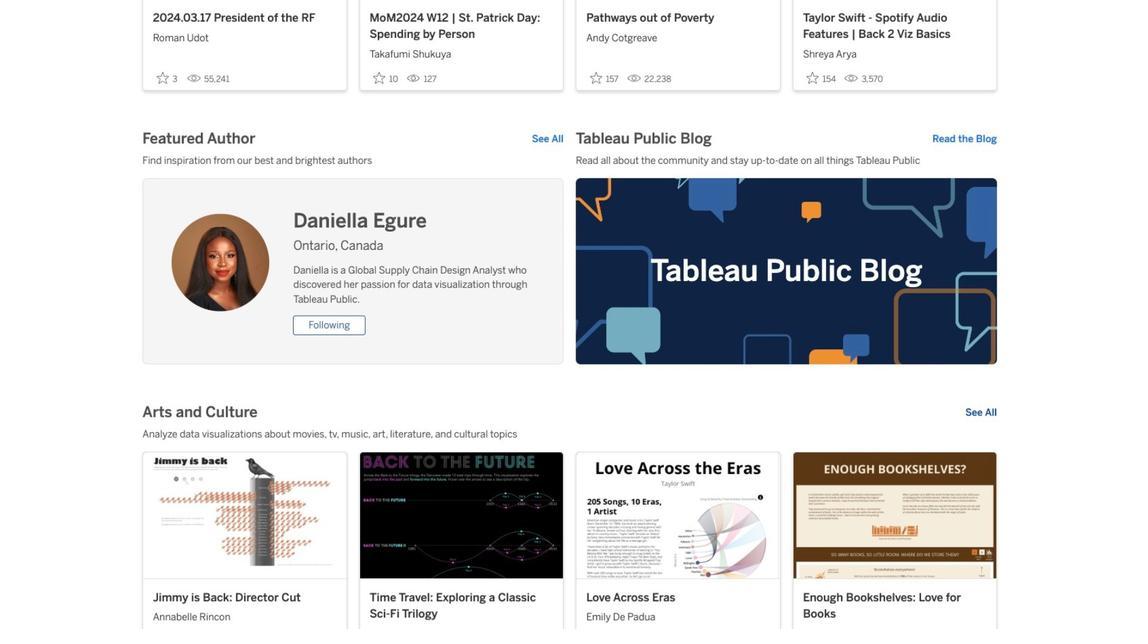 Task type: locate. For each thing, give the bounding box(es) containing it.
2 workbook thumbnail image from the left
[[360, 453, 563, 579]]

tableau public blog heading
[[576, 130, 712, 149]]

see all arts and culture element
[[965, 406, 997, 421]]

4 workbook thumbnail image from the left
[[793, 453, 996, 579]]

0 horizontal spatial add favorite image
[[590, 72, 602, 84]]

read all about the community and stay up-to-date on all things tableau public element
[[576, 154, 997, 169]]

add favorite image
[[590, 72, 602, 84], [807, 72, 819, 84]]

analyze data visualizations about movies, tv, music, art, literature, and cultural topics element
[[142, 428, 997, 443]]

find inspiration from our best and brightest authors element
[[142, 154, 564, 169]]

2 add favorite button from the left
[[370, 68, 402, 88]]

1 workbook thumbnail image from the left
[[143, 453, 346, 579]]

featured author: daniella.egure image
[[172, 214, 269, 312]]

workbook thumbnail image
[[143, 453, 346, 579], [360, 453, 563, 579], [576, 453, 780, 579], [793, 453, 996, 579]]

4 add favorite button from the left
[[803, 68, 840, 88]]

0 horizontal spatial add favorite image
[[157, 72, 169, 84]]

2 add favorite image from the left
[[373, 72, 385, 84]]

1 horizontal spatial add favorite image
[[373, 72, 385, 84]]

1 horizontal spatial add favorite image
[[807, 72, 819, 84]]

featured author heading
[[142, 130, 255, 149]]

2 add favorite image from the left
[[807, 72, 819, 84]]

Add Favorite button
[[153, 68, 182, 88], [370, 68, 402, 88], [586, 68, 622, 88], [803, 68, 840, 88]]

1 add favorite button from the left
[[153, 68, 182, 88]]

1 add favorite image from the left
[[157, 72, 169, 84]]

add favorite image
[[157, 72, 169, 84], [373, 72, 385, 84]]



Task type: vqa. For each thing, say whether or not it's contained in the screenshot.
the Read all about the community and stay up-to-date on all things Tableau Public element
yes



Task type: describe. For each thing, give the bounding box(es) containing it.
3 add favorite button from the left
[[586, 68, 622, 88]]

see all featured authors element
[[532, 132, 564, 147]]

1 add favorite image from the left
[[590, 72, 602, 84]]

arts and culture heading
[[142, 404, 258, 423]]

3 workbook thumbnail image from the left
[[576, 453, 780, 579]]



